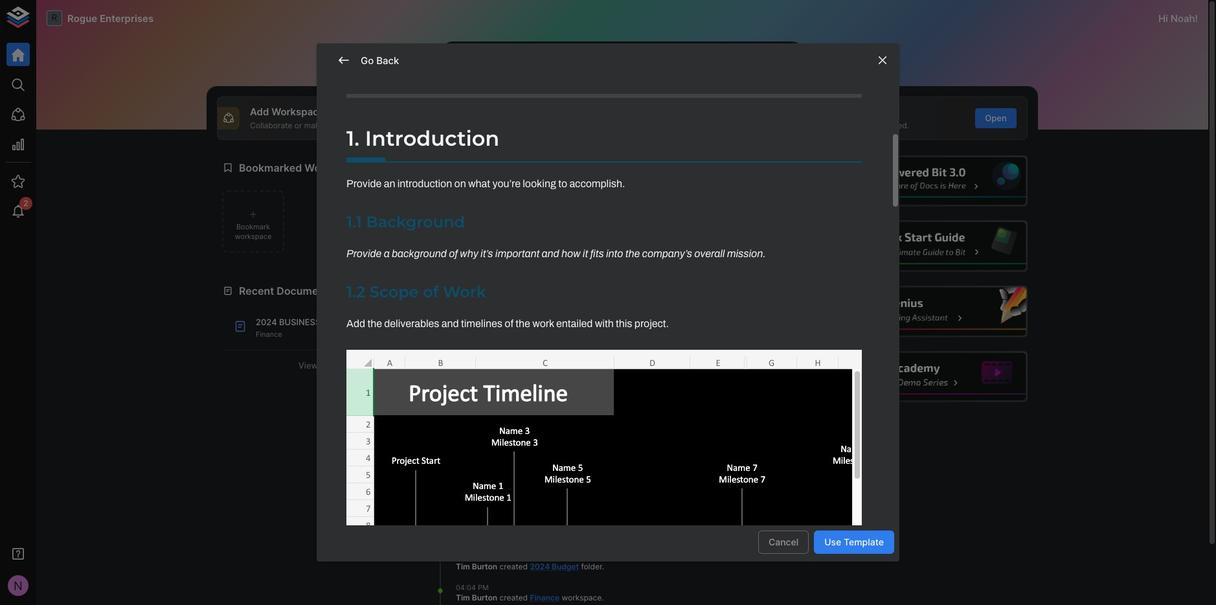 Task type: vqa. For each thing, say whether or not it's contained in the screenshot.


Task type: locate. For each thing, give the bounding box(es) containing it.
0 vertical spatial to
[[559, 178, 568, 189]]

2024 for 2024 business plan finance
[[256, 317, 277, 327]]

pm right 04:04
[[478, 583, 489, 592]]

back
[[377, 54, 399, 67]]

go back
[[361, 54, 399, 67]]

the left deliverables
[[368, 318, 382, 329]]

workspace right team
[[519, 446, 559, 456]]

2024 inside 04:07 pm tim burton created 2024 budget folder .
[[530, 562, 550, 571]]

burton inside 04:04 pm tim burton created finance workspace .
[[472, 593, 498, 603]]

rogue
[[67, 12, 97, 24]]

added
[[500, 393, 523, 403], [500, 435, 523, 445]]

04:07
[[456, 510, 475, 519], [456, 552, 475, 561]]

finance inside the 2024 business plan finance
[[256, 329, 282, 339]]

today
[[435, 314, 460, 325]]

go back dialog
[[317, 44, 900, 605]]

04:07 pm tim burton created 2024 budget folder .
[[456, 552, 604, 571]]

noah down "2024 business plan" "link"
[[525, 393, 545, 403]]

0 vertical spatial plan
[[323, 317, 346, 327]]

tim inside 04:07 pm tim burton created 2024 budget folder .
[[456, 562, 470, 571]]

workspace
[[272, 106, 325, 118], [444, 284, 501, 297]]

burton up flow
[[472, 520, 498, 529]]

burton up marketing team link
[[472, 435, 498, 445]]

1 vertical spatial finance
[[530, 593, 560, 603]]

2024 quarterly cash flow
[[456, 520, 588, 540]]

finance down recent
[[256, 329, 282, 339]]

2024 business plan finance
[[256, 317, 346, 339]]

workspace
[[235, 232, 272, 241], [456, 404, 496, 414], [519, 446, 559, 456], [562, 593, 602, 603]]

and up 04:13
[[442, 318, 459, 329]]

burton down 04:04
[[472, 593, 498, 603]]

folder right budget
[[581, 562, 602, 571]]

0 vertical spatial finance
[[256, 329, 282, 339]]

a
[[384, 248, 390, 259]]

0 horizontal spatial the
[[368, 318, 382, 329]]

04:07 up the cash
[[456, 510, 475, 519]]

04:04 pm tim burton created finance workspace .
[[456, 583, 604, 603]]

0 vertical spatial workspace
[[272, 106, 325, 118]]

2024 inside 2024 quarterly cash flow
[[530, 520, 550, 529]]

1 04:07 from the top
[[456, 510, 475, 519]]

1 horizontal spatial folder
[[581, 562, 602, 571]]

1 horizontal spatial plan
[[456, 362, 477, 372]]

cancel button
[[759, 530, 809, 554]]

. inside 04:12 pm tim burton added noah lott to workspace .
[[496, 404, 498, 414]]

and left get
[[848, 120, 862, 130]]

pm down flow
[[477, 552, 488, 561]]

marketing team link
[[456, 446, 517, 456]]

workspaces
[[305, 161, 367, 174]]

added up team
[[500, 435, 523, 445]]

0 vertical spatial added
[[500, 393, 523, 403]]

burton down 04:12
[[472, 393, 498, 403]]

1 vertical spatial lott
[[547, 393, 562, 403]]

to down "2024 business plan" "link"
[[564, 393, 571, 403]]

. inside 04:07 pm tim burton created 2024 budget folder .
[[602, 562, 604, 571]]

pm inside 04:07 pm tim burton created 2024 budget folder .
[[477, 552, 488, 561]]

2024 budget link
[[530, 562, 579, 571]]

workspace down bookmark
[[235, 232, 272, 241]]

to right looking
[[559, 178, 568, 189]]

pm right 04:12
[[477, 383, 488, 392]]

the right into
[[626, 248, 640, 259]]

workspace up "timelines" at the left bottom of page
[[444, 284, 501, 297]]

business down entailed
[[547, 351, 586, 361]]

1 horizontal spatial finance
[[530, 593, 560, 603]]

burton
[[472, 393, 498, 403], [472, 435, 498, 445], [472, 477, 498, 487], [472, 520, 498, 529], [472, 562, 498, 571], [472, 593, 498, 603]]

04:12 pm tim burton added noah lott to workspace .
[[456, 383, 574, 414]]

0 vertical spatial business
[[279, 317, 321, 327]]

plan inside the 2024 business plan finance
[[323, 317, 346, 327]]

add up collaborate on the top left
[[250, 106, 269, 118]]

all
[[321, 360, 331, 370]]

plan up 04:12
[[456, 362, 477, 372]]

4 tim from the top
[[456, 520, 470, 529]]

workspace down 04:12
[[456, 404, 496, 414]]

noah inside tim burton added noah lott marketing team workspace
[[525, 435, 545, 445]]

2 04:07 from the top
[[456, 552, 475, 561]]

1 vertical spatial business
[[547, 351, 586, 361]]

accomplish.
[[570, 178, 626, 189]]

workspace inside 04:12 pm tim burton added noah lott to workspace .
[[456, 404, 496, 414]]

1 vertical spatial plan
[[456, 362, 477, 372]]

0 horizontal spatial plan
[[323, 317, 346, 327]]

finance inside 04:04 pm tim burton created finance workspace .
[[530, 593, 560, 603]]

noah
[[1171, 12, 1196, 24], [456, 351, 476, 361], [525, 393, 545, 403], [525, 435, 545, 445]]

2024 inside 2024 tax documents
[[530, 477, 550, 487]]

business
[[279, 317, 321, 327], [547, 351, 586, 361]]

to inside go back dialog
[[559, 178, 568, 189]]

faster
[[825, 120, 846, 130]]

2024 down work
[[525, 351, 545, 361]]

into
[[606, 248, 624, 259]]

it inside go back dialog
[[583, 248, 588, 259]]

provide left the an
[[347, 178, 382, 189]]

documents up 04:07 pm
[[456, 488, 499, 498]]

how
[[562, 248, 581, 259]]

go
[[361, 54, 374, 67]]

0 vertical spatial 04:07
[[456, 510, 475, 519]]

bookmarked
[[239, 161, 302, 174]]

2024 inside 2024 business plan
[[525, 351, 545, 361]]

documents inside 2024 tax documents
[[456, 488, 499, 498]]

it left fits
[[583, 248, 588, 259]]

workspace inside 04:04 pm tim burton created finance workspace .
[[562, 593, 602, 603]]

1 horizontal spatial it
[[583, 248, 588, 259]]

0 horizontal spatial finance
[[256, 329, 282, 339]]

created left finance link
[[500, 593, 528, 603]]

business for 2024 business plan
[[547, 351, 586, 361]]

budget
[[552, 562, 579, 571]]

6 tim from the top
[[456, 593, 470, 603]]

add inside add workspace collaborate or make it private.
[[250, 106, 269, 118]]

0 vertical spatial add
[[250, 106, 269, 118]]

2 horizontal spatial of
[[505, 318, 514, 329]]

1.1
[[347, 212, 362, 231]]

0 vertical spatial of
[[449, 248, 458, 259]]

1. introduction
[[347, 126, 500, 151]]

04:07 inside 04:07 pm tim burton created 2024 budget folder .
[[456, 552, 475, 561]]

of left why on the top of the page
[[449, 248, 458, 259]]

tim up 04:07 pm
[[456, 477, 470, 487]]

04:07 for 04:07 pm
[[456, 510, 475, 519]]

lott
[[478, 351, 493, 361], [547, 393, 562, 403], [547, 435, 562, 445]]

add down '1.2'
[[347, 318, 365, 329]]

of up today
[[423, 282, 439, 301]]

1 provide from the top
[[347, 178, 382, 189]]

add for the
[[347, 318, 365, 329]]

0 horizontal spatial documents
[[277, 284, 334, 297]]

business inside 2024 business plan
[[547, 351, 586, 361]]

pm
[[477, 341, 488, 350], [477, 383, 488, 392], [477, 510, 488, 519], [477, 552, 488, 561], [478, 583, 489, 592]]

0 horizontal spatial workspace
[[272, 106, 325, 118]]

2 vertical spatial of
[[505, 318, 514, 329]]

1 vertical spatial and
[[542, 248, 560, 259]]

2024 left quarterly
[[530, 520, 550, 529]]

1 horizontal spatial of
[[449, 248, 458, 259]]

introduction
[[365, 126, 500, 151]]

created up 04:04 pm tim burton created finance workspace .
[[500, 562, 528, 571]]

provide an introduction on what you're looking to accomplish.
[[347, 178, 626, 189]]

0 horizontal spatial it
[[326, 120, 331, 130]]

finance down 2024 budget "link"
[[530, 593, 560, 603]]

bookmark
[[236, 222, 270, 231]]

2024 left tax
[[530, 477, 550, 487]]

deliverables
[[384, 318, 440, 329]]

0 vertical spatial tim burton created
[[456, 477, 530, 487]]

provide for provide an introduction on what you're looking to accomplish.
[[347, 178, 382, 189]]

tim burton created
[[456, 477, 530, 487], [456, 520, 530, 529]]

to
[[559, 178, 568, 189], [564, 393, 571, 403]]

tim up the marketing
[[456, 435, 470, 445]]

5 tim from the top
[[456, 562, 470, 571]]

workspace down budget
[[562, 593, 602, 603]]

1 horizontal spatial and
[[542, 248, 560, 259]]

provide left a
[[347, 248, 382, 259]]

created up document .
[[495, 351, 523, 361]]

view all button
[[222, 356, 407, 375]]

0 horizontal spatial add
[[250, 106, 269, 118]]

plan up all
[[323, 317, 346, 327]]

lott up tax
[[547, 435, 562, 445]]

tim up the cash
[[456, 520, 470, 529]]

lott up document
[[478, 351, 493, 361]]

why
[[460, 248, 479, 259]]

created down the 2024 tax documents link
[[500, 520, 528, 529]]

background
[[366, 212, 465, 231]]

and left how
[[542, 248, 560, 259]]

the left work
[[516, 318, 531, 329]]

template
[[844, 536, 884, 547]]

folder inside 04:07 pm tim burton created 2024 budget folder .
[[581, 562, 602, 571]]

pm inside 04:04 pm tim burton created finance workspace .
[[478, 583, 489, 592]]

1 vertical spatial added
[[500, 435, 523, 445]]

2024 business plan
[[456, 351, 586, 372]]

workspace inside add workspace collaborate or make it private.
[[272, 106, 325, 118]]

6 burton from the top
[[472, 593, 498, 603]]

1 vertical spatial provide
[[347, 248, 382, 259]]

noah down 04:12 pm tim burton added noah lott to workspace .
[[525, 435, 545, 445]]

1 horizontal spatial business
[[547, 351, 586, 361]]

tim down 04:04
[[456, 593, 470, 603]]

lott down 2024 business plan
[[547, 393, 562, 403]]

business inside the 2024 business plan finance
[[279, 317, 321, 327]]

1 vertical spatial add
[[347, 318, 365, 329]]

business down recent documents
[[279, 317, 321, 327]]

noah right hi
[[1171, 12, 1196, 24]]

3 help image from the top
[[833, 286, 1028, 337]]

burton up 04:04
[[472, 562, 498, 571]]

created
[[495, 351, 523, 361], [500, 477, 528, 487], [500, 520, 528, 529], [500, 562, 528, 571], [500, 593, 528, 603]]

to inside 04:12 pm tim burton added noah lott to workspace .
[[564, 393, 571, 403]]

2 added from the top
[[500, 435, 523, 445]]

it right make
[[326, 120, 331, 130]]

entailed
[[557, 318, 593, 329]]

of
[[449, 248, 458, 259], [423, 282, 439, 301], [505, 318, 514, 329]]

1 added from the top
[[500, 393, 523, 403]]

1 vertical spatial tim burton created
[[456, 520, 530, 529]]

1 horizontal spatial add
[[347, 318, 365, 329]]

workspace inside button
[[235, 232, 272, 241]]

and
[[848, 120, 862, 130], [542, 248, 560, 259], [442, 318, 459, 329]]

tim burton created down marketing team link
[[456, 477, 530, 487]]

04:07 down the cash
[[456, 552, 475, 561]]

pm for 2024
[[477, 552, 488, 561]]

plan inside 2024 business plan
[[456, 362, 477, 372]]

.
[[516, 362, 518, 372], [496, 404, 498, 414], [602, 562, 604, 571], [602, 593, 604, 603]]

added inside tim burton added noah lott marketing team workspace
[[500, 435, 523, 445]]

!
[[1196, 12, 1199, 24]]

0 vertical spatial provide
[[347, 178, 382, 189]]

1 tim from the top
[[456, 393, 470, 403]]

tim burton created up flow
[[456, 520, 530, 529]]

folder up 2024 quarterly cash flow at bottom left
[[499, 488, 522, 498]]

5 burton from the top
[[472, 562, 498, 571]]

introduction
[[398, 178, 452, 189]]

0 horizontal spatial of
[[423, 282, 439, 301]]

tim up 04:04
[[456, 562, 470, 571]]

an
[[384, 178, 395, 189]]

1 vertical spatial 04:07
[[456, 552, 475, 561]]

1 burton from the top
[[472, 393, 498, 403]]

burton down marketing team link
[[472, 477, 498, 487]]

finance link
[[530, 593, 560, 603]]

2 provide from the top
[[347, 248, 382, 259]]

help image
[[833, 155, 1028, 207], [833, 221, 1028, 272], [833, 286, 1028, 337], [833, 351, 1028, 403]]

1 help image from the top
[[833, 155, 1028, 207]]

finance
[[256, 329, 282, 339], [530, 593, 560, 603]]

added down document .
[[500, 393, 523, 403]]

1 horizontal spatial documents
[[456, 488, 499, 498]]

2 tim from the top
[[456, 435, 470, 445]]

documents up the 2024 business plan finance
[[277, 284, 334, 297]]

2 burton from the top
[[472, 435, 498, 445]]

0 vertical spatial lott
[[478, 351, 493, 361]]

2024 for 2024 tax documents
[[530, 477, 550, 487]]

scope
[[370, 282, 419, 301]]

2 vertical spatial lott
[[547, 435, 562, 445]]

. up tim burton added noah lott marketing team workspace
[[496, 404, 498, 414]]

2024 tax documents link
[[456, 477, 565, 498]]

0 vertical spatial folder
[[499, 488, 522, 498]]

. right budget
[[602, 562, 604, 571]]

1 vertical spatial it
[[583, 248, 588, 259]]

view all
[[298, 360, 331, 370]]

2024 inside the 2024 business plan finance
[[256, 317, 277, 327]]

2 horizontal spatial and
[[848, 120, 862, 130]]

add workspace collaborate or make it private.
[[250, 106, 361, 130]]

1 vertical spatial workspace
[[444, 284, 501, 297]]

1 horizontal spatial workspace
[[444, 284, 501, 297]]

2 vertical spatial and
[[442, 318, 459, 329]]

tim
[[456, 393, 470, 403], [456, 435, 470, 445], [456, 477, 470, 487], [456, 520, 470, 529], [456, 562, 470, 571], [456, 593, 470, 603]]

plan
[[323, 317, 346, 327], [456, 362, 477, 372]]

. right finance link
[[602, 593, 604, 603]]

of right "timelines" at the left bottom of page
[[505, 318, 514, 329]]

0 horizontal spatial business
[[279, 317, 321, 327]]

add inside go back dialog
[[347, 318, 365, 329]]

pm inside 04:12 pm tim burton added noah lott to workspace .
[[477, 383, 488, 392]]

cash
[[456, 530, 475, 540]]

tim down 04:12
[[456, 393, 470, 403]]

documents
[[277, 284, 334, 297], [456, 488, 499, 498]]

pm up flow
[[477, 510, 488, 519]]

it inside add workspace collaborate or make it private.
[[326, 120, 331, 130]]

pm for noah
[[477, 383, 488, 392]]

1 vertical spatial folder
[[581, 562, 602, 571]]

workspace up or
[[272, 106, 325, 118]]

company's
[[642, 248, 693, 259]]

0 vertical spatial documents
[[277, 284, 334, 297]]

created inside 04:04 pm tim burton created finance workspace .
[[500, 593, 528, 603]]

added inside 04:12 pm tim burton added noah lott to workspace .
[[500, 393, 523, 403]]

1 vertical spatial to
[[564, 393, 571, 403]]

04:13 pm
[[456, 341, 488, 350]]

0 vertical spatial and
[[848, 120, 862, 130]]

hi
[[1159, 12, 1169, 24]]

0 vertical spatial it
[[326, 120, 331, 130]]

2024 left budget
[[530, 562, 550, 571]]

2024 down recent
[[256, 317, 277, 327]]

1 vertical spatial documents
[[456, 488, 499, 498]]

make
[[304, 120, 324, 130]]



Task type: describe. For each thing, give the bounding box(es) containing it.
1 tim burton created from the top
[[456, 477, 530, 487]]

use template
[[825, 536, 884, 547]]

use template button
[[815, 530, 895, 554]]

business for 2024 business plan finance
[[279, 317, 321, 327]]

flow
[[477, 530, 495, 540]]

04:07 for 04:07 pm tim burton created 2024 budget folder .
[[456, 552, 475, 561]]

workspace inside tim burton added noah lott marketing team workspace
[[519, 446, 559, 456]]

on
[[455, 178, 466, 189]]

lott inside 04:12 pm tim burton added noah lott to workspace .
[[547, 393, 562, 403]]

1 horizontal spatial the
[[516, 318, 531, 329]]

enterprises
[[100, 12, 154, 24]]

open button
[[976, 108, 1017, 128]]

4 burton from the top
[[472, 520, 498, 529]]

created inside 04:07 pm tim burton created 2024 budget folder .
[[500, 562, 528, 571]]

2 horizontal spatial the
[[626, 248, 640, 259]]

tim inside 04:12 pm tim burton added noah lott to workspace .
[[456, 393, 470, 403]]

rogue enterprises
[[67, 12, 154, 24]]

workspace activities
[[444, 284, 551, 297]]

view
[[298, 360, 318, 370]]

cancel
[[769, 536, 799, 547]]

looking
[[523, 178, 556, 189]]

provide a background of why it's important and how it fits into the company's overall mission.
[[347, 248, 766, 259]]

fits
[[591, 248, 604, 259]]

1.
[[347, 126, 360, 151]]

important
[[496, 248, 540, 259]]

what
[[468, 178, 490, 189]]

activities
[[503, 284, 551, 297]]

marketing
[[456, 446, 494, 456]]

04:04
[[456, 583, 476, 592]]

3 tim from the top
[[456, 477, 470, 487]]

create
[[798, 120, 822, 130]]

4 help image from the top
[[833, 351, 1028, 403]]

plan for 2024 business plan
[[456, 362, 477, 372]]

it's
[[481, 248, 493, 259]]

plan for 2024 business plan finance
[[323, 317, 346, 327]]

bookmark workspace
[[235, 222, 272, 241]]

r
[[52, 12, 57, 23]]

0 horizontal spatial folder
[[499, 488, 522, 498]]

work
[[443, 282, 487, 301]]

work
[[533, 318, 554, 329]]

. down the noah lott created
[[516, 362, 518, 372]]

timelines
[[461, 318, 503, 329]]

noah inside 04:12 pm tim burton added noah lott to workspace .
[[525, 393, 545, 403]]

use
[[825, 536, 842, 547]]

n
[[14, 578, 23, 593]]

noah down 04:13
[[456, 351, 476, 361]]

04:12
[[456, 383, 475, 392]]

team
[[496, 446, 517, 456]]

pm up the noah lott created
[[477, 341, 488, 350]]

to for lott
[[564, 393, 571, 403]]

n button
[[4, 571, 32, 600]]

add for workspace
[[250, 106, 269, 118]]

get
[[864, 120, 876, 130]]

add the deliverables and timelines of the work entailed with this project.
[[347, 318, 669, 329]]

background
[[392, 248, 447, 259]]

tim burton added noah lott marketing team workspace
[[456, 435, 562, 456]]

2024 for 2024 business plan
[[525, 351, 545, 361]]

document .
[[479, 362, 518, 372]]

hi noah !
[[1159, 12, 1199, 24]]

this
[[616, 318, 633, 329]]

recent documents
[[239, 284, 334, 297]]

recent
[[239, 284, 274, 297]]

2024 for 2024 quarterly cash flow
[[530, 520, 550, 529]]

2024 quarterly cash flow link
[[456, 520, 588, 540]]

to for looking
[[559, 178, 568, 189]]

pm for finance
[[478, 583, 489, 592]]

document
[[479, 362, 516, 372]]

2024 business plan link
[[456, 351, 586, 372]]

burton inside 04:12 pm tim burton added noah lott to workspace .
[[472, 393, 498, 403]]

tim inside tim burton added noah lott marketing team workspace
[[456, 435, 470, 445]]

lott inside tim burton added noah lott marketing team workspace
[[547, 435, 562, 445]]

bookmarked workspaces
[[239, 161, 367, 174]]

quarterly
[[552, 520, 588, 529]]

2024 tax documents
[[456, 477, 565, 498]]

inspired.
[[878, 120, 910, 130]]

. inside 04:04 pm tim burton created finance workspace .
[[602, 593, 604, 603]]

1.1 background
[[347, 212, 465, 231]]

burton inside tim burton added noah lott marketing team workspace
[[472, 435, 498, 445]]

you're
[[493, 178, 521, 189]]

3 burton from the top
[[472, 477, 498, 487]]

2 tim burton created from the top
[[456, 520, 530, 529]]

open
[[986, 113, 1007, 123]]

provide for provide a background of why it's important and how it fits into the company's overall mission.
[[347, 248, 382, 259]]

tim inside 04:04 pm tim burton created finance workspace .
[[456, 593, 470, 603]]

or
[[295, 120, 302, 130]]

created down team
[[500, 477, 528, 487]]

bookmark workspace button
[[222, 190, 284, 253]]

1.2
[[347, 282, 366, 301]]

04:07 pm
[[456, 510, 488, 519]]

collaborate
[[250, 120, 293, 130]]

mission.
[[727, 248, 766, 259]]

project.
[[635, 318, 669, 329]]

2 help image from the top
[[833, 221, 1028, 272]]

0 horizontal spatial and
[[442, 318, 459, 329]]

1 vertical spatial of
[[423, 282, 439, 301]]

04:13
[[456, 341, 475, 350]]

burton inside 04:07 pm tim burton created 2024 budget folder .
[[472, 562, 498, 571]]

with
[[595, 318, 614, 329]]

create faster and get inspired.
[[798, 120, 910, 130]]

overall
[[695, 248, 725, 259]]



